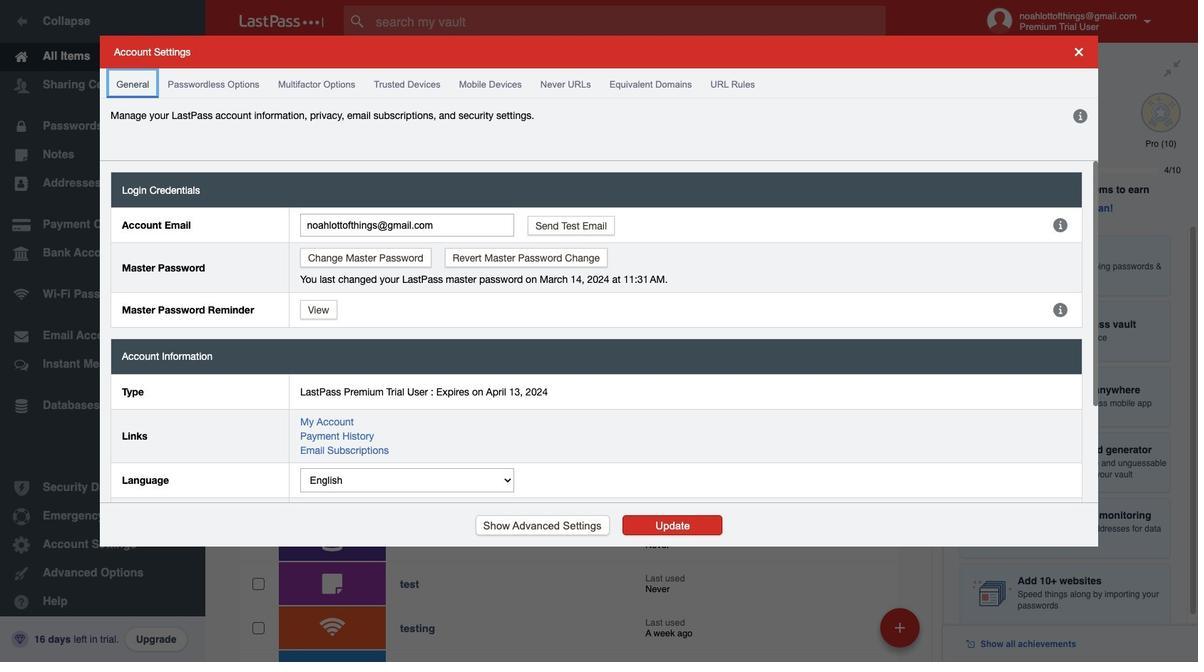 Task type: locate. For each thing, give the bounding box(es) containing it.
search my vault text field
[[344, 6, 914, 37]]

new item navigation
[[875, 604, 929, 663]]

Search search field
[[344, 6, 914, 37]]

main navigation navigation
[[0, 0, 205, 663]]



Task type: vqa. For each thing, say whether or not it's contained in the screenshot.
New item element
no



Task type: describe. For each thing, give the bounding box(es) containing it.
vault options navigation
[[205, 43, 943, 86]]

lastpass image
[[240, 15, 324, 28]]

new item image
[[895, 623, 905, 633]]



